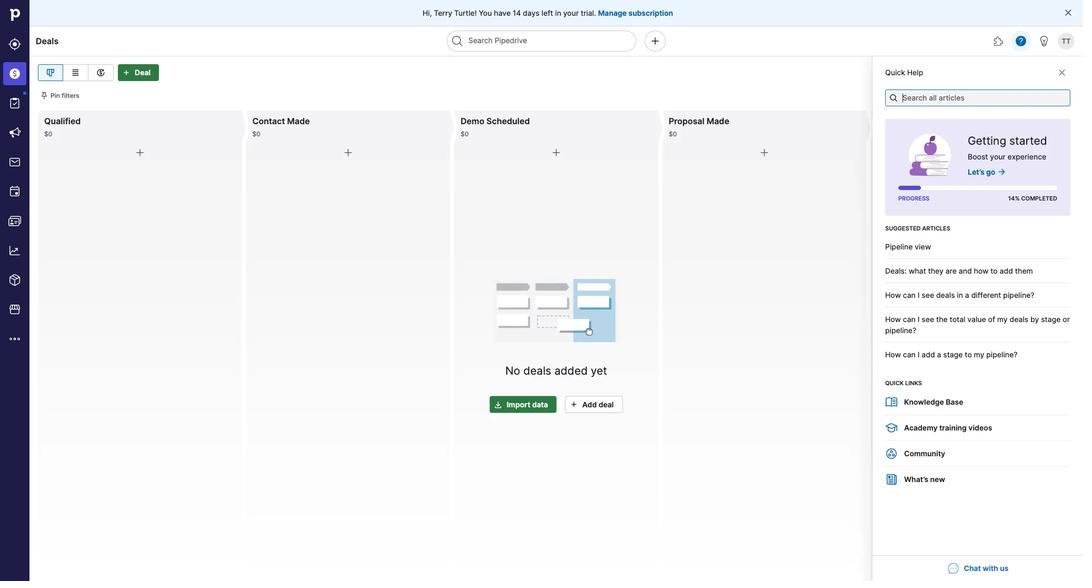 Task type: vqa. For each thing, say whether or not it's contained in the screenshot.
Demo Scheduled
yes



Task type: locate. For each thing, give the bounding box(es) containing it.
0 vertical spatial i
[[918, 291, 920, 300]]

14
[[513, 8, 521, 17]]

to
[[991, 266, 998, 275], [965, 350, 972, 359]]

2 vertical spatial i
[[918, 350, 920, 359]]

1 vertical spatial a
[[938, 350, 942, 359]]

color active image for what's
[[886, 473, 898, 486]]

academy training videos link
[[886, 414, 993, 442]]

your left trial.
[[564, 8, 579, 17]]

base
[[946, 398, 964, 407]]

2 color active image from the top
[[886, 422, 898, 434]]

getting started boost your experience
[[968, 134, 1048, 161]]

see inside how can i see the total value of my deals by stage or pipeline?
[[922, 315, 935, 324]]

deals left by
[[1010, 315, 1029, 324]]

color active image
[[886, 396, 898, 409], [886, 422, 898, 434], [886, 473, 898, 486]]

community
[[905, 449, 946, 458]]

contacts image
[[8, 215, 21, 227]]

color primary image
[[1065, 8, 1073, 17], [1060, 68, 1073, 77], [40, 92, 48, 100], [134, 146, 146, 159], [342, 146, 355, 159], [550, 146, 563, 159], [759, 146, 771, 159], [967, 146, 980, 159]]

added
[[555, 364, 588, 377]]

0 vertical spatial your
[[564, 8, 579, 17]]

help
[[908, 68, 924, 77]]

campaigns image
[[8, 126, 21, 139]]

can for how can i add a stage to my pipeline?
[[904, 350, 916, 359]]

can
[[904, 291, 916, 300], [904, 315, 916, 324], [904, 350, 916, 359]]

manage
[[598, 8, 627, 17]]

sort
[[990, 92, 1003, 100]]

2 see from the top
[[922, 315, 935, 324]]

academy
[[905, 424, 938, 433]]

0 vertical spatial color primary inverted image
[[120, 68, 133, 77]]

color primary inverted image inside import data button
[[492, 400, 505, 409]]

i for the
[[918, 315, 920, 324]]

i inside how can i see the total value of my deals by stage or pipeline?
[[918, 315, 920, 324]]

2 vertical spatial can
[[904, 350, 916, 359]]

1 vertical spatial i
[[918, 315, 920, 324]]

pipeline
[[886, 242, 913, 251]]

to down how can i see the total value of my deals by stage or pipeline?
[[965, 350, 972, 359]]

can up links
[[904, 350, 916, 359]]

1 vertical spatial pipeline?
[[886, 326, 917, 335]]

color primary image left the add
[[568, 400, 581, 409]]

quick left $0
[[886, 68, 906, 77]]

2 vertical spatial color active image
[[886, 473, 898, 486]]

2 how from the top
[[886, 315, 902, 324]]

everyone
[[1027, 68, 1060, 77]]

leads image
[[8, 38, 21, 51]]

add up links
[[922, 350, 936, 359]]

see left the in the bottom of the page
[[922, 315, 935, 324]]

3 how from the top
[[886, 350, 902, 359]]

stage
[[1042, 315, 1061, 324], [944, 350, 963, 359]]

2 i from the top
[[918, 315, 920, 324]]

a down the in the bottom of the page
[[938, 350, 942, 359]]

1 see from the top
[[922, 291, 935, 300]]

2 made from the left
[[707, 116, 730, 126]]

you
[[479, 8, 492, 17]]

1 horizontal spatial color primary inverted image
[[492, 400, 505, 409]]

1 quick from the top
[[886, 68, 906, 77]]

made
[[287, 116, 310, 126], [707, 116, 730, 126]]

0 vertical spatial my
[[998, 315, 1008, 324]]

tt
[[1062, 37, 1071, 45]]

can down what
[[904, 291, 916, 300]]

1 color active image from the top
[[886, 396, 898, 409]]

1 vertical spatial color active image
[[886, 448, 898, 460]]

color primary inverted image left import
[[492, 400, 505, 409]]

sales assistant image
[[1038, 35, 1051, 47]]

deals up the in the bottom of the page
[[937, 291, 956, 300]]

14%
[[1009, 195, 1020, 202]]

color active image for academy
[[886, 422, 898, 434]]

0 vertical spatial in
[[555, 8, 562, 17]]

1 vertical spatial quick
[[886, 380, 904, 387]]

2 horizontal spatial deals
[[1010, 315, 1029, 324]]

1 horizontal spatial your
[[991, 152, 1006, 161]]

3 i from the top
[[918, 350, 920, 359]]

2 vertical spatial pipeline?
[[987, 350, 1018, 359]]

my
[[998, 315, 1008, 324], [974, 350, 985, 359]]

0 vertical spatial how
[[886, 291, 902, 300]]

activity
[[1032, 92, 1054, 100]]

days
[[523, 8, 540, 17]]

with
[[983, 564, 999, 573]]

a left different
[[966, 291, 970, 300]]

1 horizontal spatial made
[[707, 116, 730, 126]]

knowledge base
[[905, 398, 964, 407]]

0 horizontal spatial stage
[[944, 350, 963, 359]]

quick links
[[886, 380, 923, 387]]

how can i see deals in a different pipeline?
[[886, 291, 1035, 300]]

sales inbox image
[[8, 156, 21, 169]]

3 color active image from the top
[[886, 473, 898, 486]]

your
[[564, 8, 579, 17], [991, 152, 1006, 161]]

contact made
[[253, 116, 310, 126]]

color active image inside what's new link
[[886, 473, 898, 486]]

color active image left community on the right
[[886, 448, 898, 460]]

1 vertical spatial how
[[886, 315, 902, 324]]

add
[[1000, 266, 1014, 275], [922, 350, 936, 359]]

in right left
[[555, 8, 562, 17]]

1 i from the top
[[918, 291, 920, 300]]

pipeline?
[[1004, 291, 1035, 300], [886, 326, 917, 335], [987, 350, 1018, 359]]

my inside how can i see the total value of my deals by stage or pipeline?
[[998, 315, 1008, 324]]

3 can from the top
[[904, 350, 916, 359]]

2 horizontal spatial color primary image
[[1054, 92, 1063, 100]]

change order image
[[973, 92, 981, 100]]

0 vertical spatial pipeline?
[[1004, 291, 1035, 300]]

terry
[[434, 8, 452, 17]]

i left the in the bottom of the page
[[918, 315, 920, 324]]

2 can from the top
[[904, 315, 916, 324]]

different
[[972, 291, 1002, 300]]

1 vertical spatial to
[[965, 350, 972, 359]]

1 vertical spatial your
[[991, 152, 1006, 161]]

1 horizontal spatial to
[[991, 266, 998, 275]]

1 vertical spatial stage
[[944, 350, 963, 359]]

color primary inverted image inside the deal button
[[120, 68, 133, 77]]

pipeline view
[[886, 242, 932, 251]]

2 vertical spatial deals
[[524, 364, 552, 377]]

1 vertical spatial deals
[[1010, 315, 1029, 324]]

2 vertical spatial how
[[886, 350, 902, 359]]

0 horizontal spatial color primary image
[[568, 400, 581, 409]]

deals
[[36, 36, 59, 46]]

stage down total
[[944, 350, 963, 359]]

Search Pipedrive field
[[447, 31, 637, 52]]

them
[[1016, 266, 1034, 275]]

academy training videos
[[905, 424, 993, 433]]

1 horizontal spatial color primary image
[[890, 94, 898, 102]]

0 vertical spatial can
[[904, 291, 916, 300]]

1 horizontal spatial stage
[[1042, 315, 1061, 324]]

1 horizontal spatial deals
[[937, 291, 956, 300]]

my right of
[[998, 315, 1008, 324]]

0 vertical spatial add
[[1000, 266, 1014, 275]]

left
[[542, 8, 553, 17]]

no
[[506, 364, 521, 377]]

my down how can i see the total value of my deals by stage or pipeline?
[[974, 350, 985, 359]]

1 vertical spatial can
[[904, 315, 916, 324]]

experience
[[1008, 152, 1047, 161]]

suggested
[[886, 225, 921, 232]]

0 horizontal spatial to
[[965, 350, 972, 359]]

deals
[[937, 291, 956, 300], [1010, 315, 1029, 324], [524, 364, 552, 377]]

0 vertical spatial stage
[[1042, 315, 1061, 324]]

hi,
[[423, 8, 432, 17]]

0 vertical spatial to
[[991, 266, 998, 275]]

color primary image
[[1054, 92, 1063, 100], [890, 94, 898, 102], [568, 400, 581, 409]]

1 can from the top
[[904, 291, 916, 300]]

of
[[989, 315, 996, 324]]

color primary image left info "image" at top
[[1054, 92, 1063, 100]]

1 vertical spatial color primary inverted image
[[492, 400, 505, 409]]

color active image down the 'quick links'
[[886, 396, 898, 409]]

deals: what they are and how to add them
[[886, 266, 1034, 275]]

color active image right go
[[998, 168, 1006, 176]]

0 vertical spatial see
[[922, 291, 935, 300]]

0 horizontal spatial made
[[287, 116, 310, 126]]

how for how can i see deals in a different pipeline?
[[886, 291, 902, 300]]

by
[[1031, 315, 1040, 324]]

color primary image up negotiations at the right top
[[890, 94, 898, 102]]

what's new link
[[886, 466, 946, 493]]

1 vertical spatial see
[[922, 315, 935, 324]]

1 horizontal spatial in
[[958, 291, 964, 300]]

0 horizontal spatial color active image
[[886, 448, 898, 460]]

quick
[[886, 68, 906, 77], [886, 380, 904, 387]]

color primary image inside everyone button
[[1060, 68, 1073, 77]]

getting
[[968, 134, 1007, 147]]

menu item
[[0, 59, 29, 88]]

a
[[966, 291, 970, 300], [938, 350, 942, 359]]

color primary inverted image left deal
[[120, 68, 133, 77]]

1 made from the left
[[287, 116, 310, 126]]

i
[[918, 291, 920, 300], [918, 315, 920, 324], [918, 350, 920, 359]]

0 horizontal spatial my
[[974, 350, 985, 359]]

data
[[532, 400, 548, 409]]

to right how
[[991, 266, 998, 275]]

see down "they"
[[922, 291, 935, 300]]

info image
[[1067, 92, 1075, 100]]

how inside how can i see the total value of my deals by stage or pipeline?
[[886, 315, 902, 324]]

i for deals
[[918, 291, 920, 300]]

deals right no
[[524, 364, 552, 377]]

more image
[[8, 333, 21, 345]]

new
[[931, 475, 946, 484]]

color active image
[[998, 168, 1006, 176], [886, 448, 898, 460]]

quick help image
[[1015, 35, 1028, 47]]

0 vertical spatial a
[[966, 291, 970, 300]]

1 vertical spatial my
[[974, 350, 985, 359]]

1 vertical spatial in
[[958, 291, 964, 300]]

color primary inverted image
[[120, 68, 133, 77], [492, 400, 505, 409]]

can left the in the bottom of the page
[[904, 315, 916, 324]]

what's
[[905, 475, 929, 484]]

in down deals: what they are and how to add them
[[958, 291, 964, 300]]

1 vertical spatial add
[[922, 350, 936, 359]]

0 horizontal spatial deals
[[524, 364, 552, 377]]

made right proposal
[[707, 116, 730, 126]]

0 horizontal spatial add
[[922, 350, 936, 359]]

stage left 'or'
[[1042, 315, 1061, 324]]

and
[[959, 266, 972, 275]]

0 vertical spatial color active image
[[998, 168, 1006, 176]]

quick for quick help
[[886, 68, 906, 77]]

made for contact made
[[287, 116, 310, 126]]

color active image left the academy
[[886, 422, 898, 434]]

videos
[[969, 424, 993, 433]]

2 quick from the top
[[886, 380, 904, 387]]

i up links
[[918, 350, 920, 359]]

made right contact
[[287, 116, 310, 126]]

quick left links
[[886, 380, 904, 387]]

0 vertical spatial color active image
[[886, 396, 898, 409]]

pipeline? inside how can i see the total value of my deals by stage or pipeline?
[[886, 326, 917, 335]]

1 horizontal spatial my
[[998, 315, 1008, 324]]

color active image inside academy training videos link
[[886, 422, 898, 434]]

1 horizontal spatial add
[[1000, 266, 1014, 275]]

0 vertical spatial quick
[[886, 68, 906, 77]]

your up go
[[991, 152, 1006, 161]]

how for how can i see the total value of my deals by stage or pipeline?
[[886, 315, 902, 324]]

knowledge base link
[[886, 389, 964, 416]]

color active image left what's
[[886, 473, 898, 486]]

add
[[583, 400, 597, 409]]

can inside how can i see the total value of my deals by stage or pipeline?
[[904, 315, 916, 324]]

yet
[[591, 364, 608, 377]]

add left them
[[1000, 266, 1014, 275]]

Search all articles text field
[[886, 90, 1071, 106]]

1 how from the top
[[886, 291, 902, 300]]

0 horizontal spatial color primary inverted image
[[120, 68, 133, 77]]

i down what
[[918, 291, 920, 300]]

how
[[886, 291, 902, 300], [886, 315, 902, 324], [886, 350, 902, 359]]

1 vertical spatial color active image
[[886, 422, 898, 434]]

made for proposal made
[[707, 116, 730, 126]]

color active image inside the knowledge base link
[[886, 396, 898, 409]]

deals inside how can i see the total value of my deals by stage or pipeline?
[[1010, 315, 1029, 324]]

see
[[922, 291, 935, 300], [922, 315, 935, 324]]

menu
[[0, 0, 29, 581]]

import data button
[[490, 396, 557, 413]]

view
[[915, 242, 932, 251]]

0 vertical spatial deals
[[937, 291, 956, 300]]



Task type: describe. For each thing, give the bounding box(es) containing it.
your inside getting started boost your experience
[[991, 152, 1006, 161]]

articles
[[923, 225, 951, 232]]

pin filters button
[[38, 90, 84, 102]]

demo
[[461, 116, 485, 126]]

see for deals
[[922, 291, 935, 300]]

started
[[1010, 134, 1048, 147]]

hi, terry turtle! you have 14 days left in your  trial. manage subscription
[[423, 8, 674, 17]]

pipeline image
[[44, 66, 57, 79]]

let's go
[[968, 167, 996, 176]]

deal
[[599, 400, 614, 409]]

products image
[[8, 274, 21, 286]]

no deals added yet
[[506, 364, 608, 377]]

$0
[[909, 68, 918, 77]]

links
[[906, 380, 923, 387]]

0 horizontal spatial in
[[555, 8, 562, 17]]

knowledge
[[905, 398, 945, 407]]

deal button
[[118, 64, 159, 81]]

are
[[946, 266, 957, 275]]

next
[[1016, 92, 1030, 100]]

quick add image
[[649, 35, 662, 47]]

have
[[494, 8, 511, 17]]

let's go link
[[968, 166, 996, 177]]

pin filters
[[51, 92, 79, 100]]

what
[[909, 266, 927, 275]]

color primary image inside pin filters button
[[40, 92, 48, 100]]

how
[[974, 266, 989, 275]]

deals:
[[886, 266, 907, 275]]

color active image inside community link
[[886, 448, 898, 460]]

import data
[[507, 400, 548, 409]]

by:
[[1004, 92, 1014, 100]]

subscription
[[629, 8, 674, 17]]

value
[[968, 315, 987, 324]]

total
[[950, 315, 966, 324]]

see for the
[[922, 315, 935, 324]]

suggested articles
[[886, 225, 951, 232]]

negotiations
[[878, 116, 930, 126]]

color active image for knowledge
[[886, 396, 898, 409]]

quick help
[[886, 68, 924, 77]]

started
[[932, 116, 962, 126]]

add deal
[[583, 400, 614, 409]]

let's
[[968, 167, 985, 176]]

chat
[[964, 564, 981, 573]]

negotiations started
[[878, 116, 962, 126]]

tt button
[[1056, 31, 1077, 52]]

home image
[[7, 7, 23, 23]]

scheduled
[[487, 116, 530, 126]]

pipeline? for how can i add a stage to my pipeline?
[[987, 350, 1018, 359]]

they
[[929, 266, 944, 275]]

proposal
[[669, 116, 705, 126]]

add deal button
[[565, 396, 623, 413]]

can for how can i see the total value of my deals by stage or pipeline?
[[904, 315, 916, 324]]

deals image
[[8, 67, 21, 80]]

color secondary image
[[1056, 68, 1069, 77]]

color undefined image
[[8, 97, 21, 110]]

proposal made
[[669, 116, 730, 126]]

activities image
[[8, 185, 21, 198]]

forecast image
[[95, 66, 107, 79]]

i for a
[[918, 350, 920, 359]]

import
[[507, 400, 531, 409]]

how can i add a stage to my pipeline?
[[886, 350, 1018, 359]]

can for how can i see deals in a different pipeline?
[[904, 291, 916, 300]]

to for add
[[991, 266, 998, 275]]

pin
[[51, 92, 60, 100]]

color primary inverted image for import data
[[492, 400, 505, 409]]

1 horizontal spatial a
[[966, 291, 970, 300]]

turtle!
[[454, 8, 477, 17]]

progress
[[899, 195, 930, 202]]

1 horizontal spatial color active image
[[998, 168, 1006, 176]]

0 horizontal spatial your
[[564, 8, 579, 17]]

demo scheduled
[[461, 116, 530, 126]]

insights image
[[8, 244, 21, 257]]

marketplace image
[[8, 303, 21, 316]]

contact
[[253, 116, 285, 126]]

go
[[987, 167, 996, 176]]

quick for quick links
[[886, 380, 904, 387]]

qualified
[[44, 116, 81, 126]]

manage subscription link
[[598, 8, 674, 18]]

community link
[[886, 440, 946, 468]]

how for how can i add a stage to my pipeline?
[[886, 350, 902, 359]]

color primary inverted image for deal
[[120, 68, 133, 77]]

stage inside how can i see the total value of my deals by stage or pipeline?
[[1042, 315, 1061, 324]]

chat with us
[[964, 564, 1009, 573]]

list image
[[69, 66, 82, 79]]

trial.
[[581, 8, 596, 17]]

14% completed
[[1009, 195, 1058, 202]]

how can i see the total value of my deals by stage or pipeline?
[[886, 315, 1071, 335]]

0 horizontal spatial a
[[938, 350, 942, 359]]

to for my
[[965, 350, 972, 359]]

or
[[1063, 315, 1071, 324]]

deal
[[135, 68, 151, 77]]

filters
[[62, 92, 79, 100]]

sort by: next activity
[[990, 92, 1054, 100]]

color primary image inside add deal button
[[568, 400, 581, 409]]

boost
[[968, 152, 989, 161]]

pipeline? for how can i see deals in a different pipeline?
[[1004, 291, 1035, 300]]

what's new
[[905, 475, 946, 484]]

training
[[940, 424, 967, 433]]



